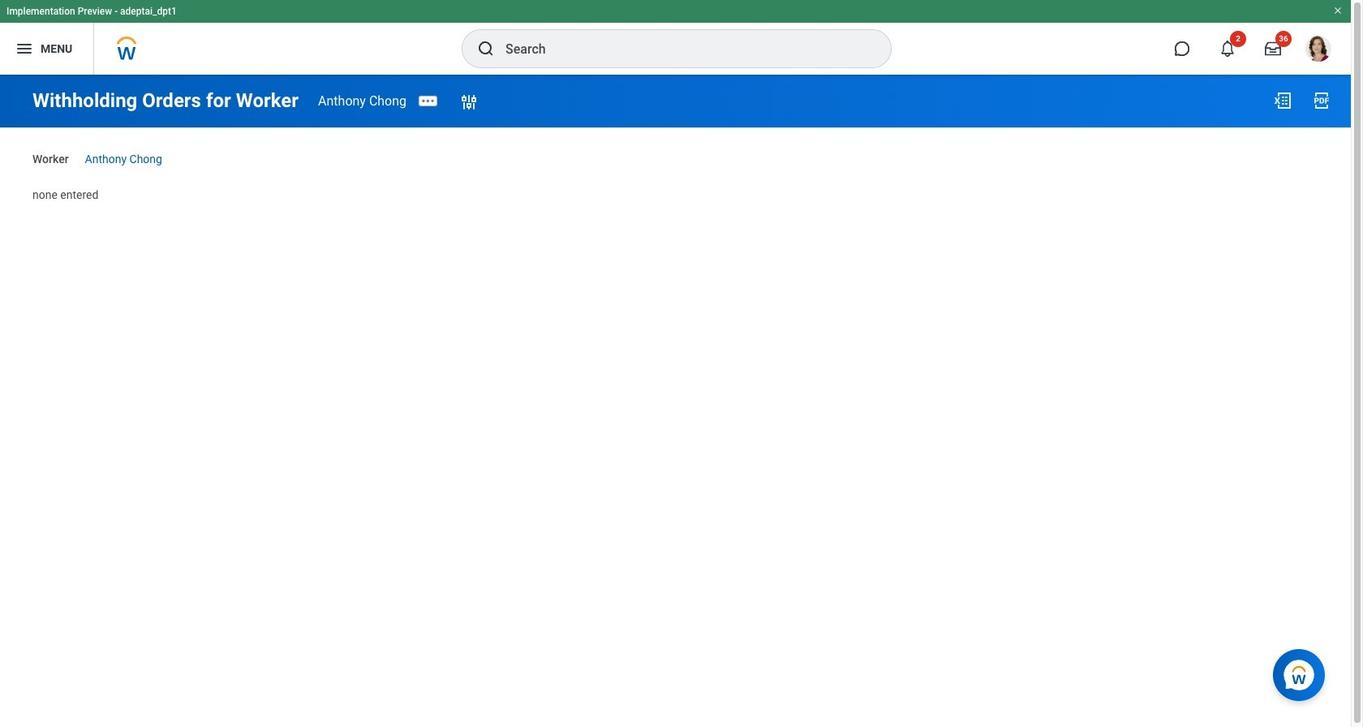 Task type: describe. For each thing, give the bounding box(es) containing it.
search image
[[476, 39, 496, 58]]

change selection image
[[459, 93, 479, 112]]

notifications large image
[[1220, 41, 1236, 57]]

inbox large image
[[1265, 41, 1281, 57]]



Task type: vqa. For each thing, say whether or not it's contained in the screenshot.
banner at the top of the page
yes



Task type: locate. For each thing, give the bounding box(es) containing it.
banner
[[0, 0, 1351, 75]]

main content
[[0, 75, 1351, 217]]

Search Workday  search field
[[506, 31, 858, 67]]

export to excel image
[[1273, 91, 1293, 110]]

profile logan mcneil image
[[1306, 36, 1332, 65]]

view printable version (pdf) image
[[1312, 91, 1332, 110]]

close environment banner image
[[1333, 6, 1343, 15]]

justify image
[[15, 39, 34, 58]]



